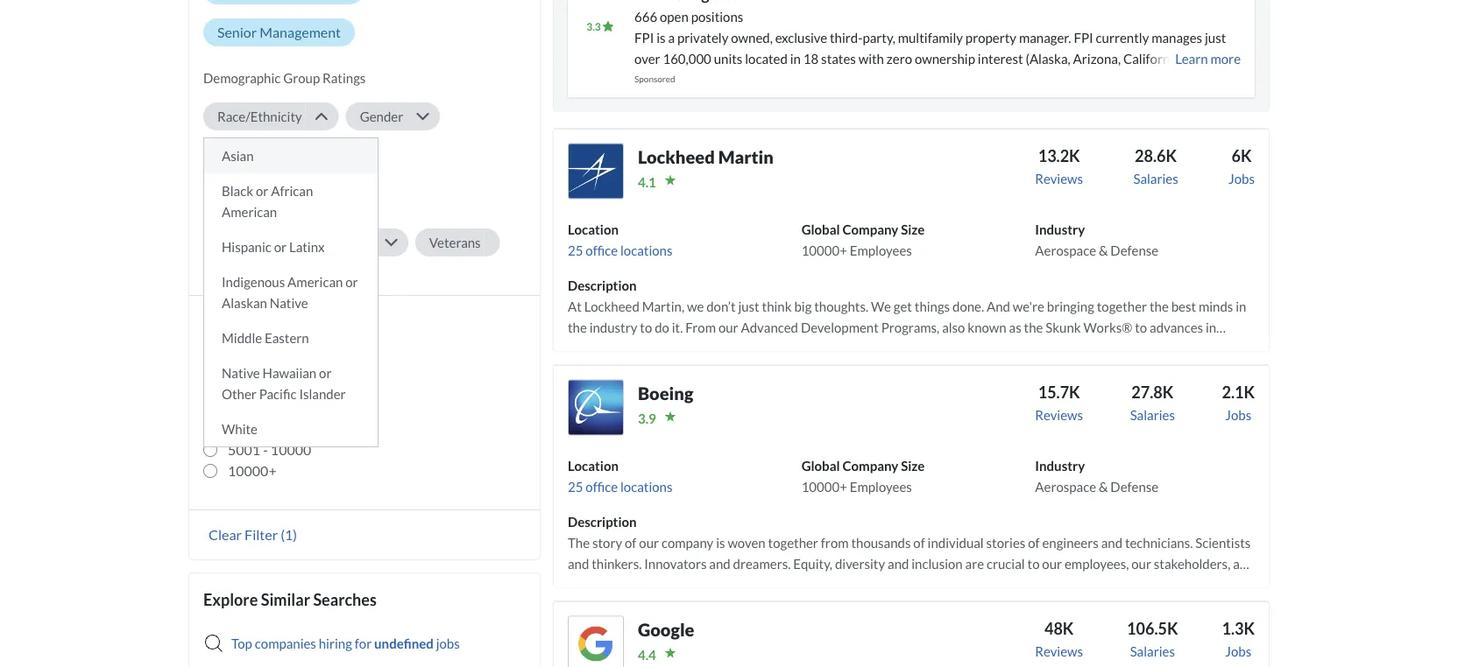 Task type: describe. For each thing, give the bounding box(es) containing it.
group
[[283, 70, 320, 86]]

106.5k salaries
[[1127, 619, 1178, 660]]

or inside indigenous american or alaskan native
[[345, 274, 358, 290]]

1 vertical spatial global
[[203, 313, 249, 332]]

10000+ for lockheed martin
[[801, 242, 847, 258]]

reviews for lockheed martin
[[1035, 171, 1083, 186]]

aerospace for lockheed martin
[[1035, 242, 1096, 258]]

sponsored
[[634, 73, 675, 84]]

advances
[[1150, 320, 1203, 335]]

jobs
[[436, 636, 460, 652]]

open
[[660, 9, 689, 24]]

0 horizontal spatial our
[[631, 362, 651, 377]]

0 vertical spatial we're
[[1013, 299, 1044, 314]]

201
[[228, 378, 252, 396]]

(1)
[[281, 527, 297, 544]]

6k
[[1232, 146, 1252, 165]]

hispanic
[[222, 239, 271, 255]]

things
[[915, 299, 950, 314]]

location for lockheed martin
[[568, 221, 619, 237]]

together
[[1097, 299, 1147, 314]]

to left do at left
[[640, 320, 652, 335]]

3 always from the left
[[938, 341, 977, 356]]

- for 1001
[[263, 421, 268, 438]]

companies
[[255, 636, 316, 652]]

real
[[1221, 341, 1243, 356]]

and
[[987, 299, 1010, 314]]

15.7k reviews
[[1035, 383, 1083, 423]]

25 for boeing
[[568, 479, 583, 495]]

global company size 10000+ employees for boeing
[[801, 458, 925, 495]]

we
[[687, 299, 704, 314]]

problems
[[878, 362, 932, 377]]

ratings
[[323, 70, 366, 86]]

done.
[[952, 299, 984, 314]]

think
[[762, 299, 792, 314]]

1 always from the left
[[709, 341, 748, 356]]

industry for boeing
[[1035, 458, 1085, 474]]

islander
[[299, 386, 346, 402]]

description for description at lockheed martin, we don't just think big thoughts. we get things done.    and we're bringing together the best minds in the industry to do it.    from our advanced development programs, also known as the skunk works® to advances in renewable energy, we're always adapting, always innovating, and always figuring out ways to meet the needs of the real challenges our customers face.     if you're ready to solve problems that don't have quick answers,  check us out.
[[568, 278, 637, 293]]

industry aerospace & defense for lockheed martin
[[1035, 221, 1158, 258]]

to up answers,
[[1080, 341, 1092, 356]]

industry for lockheed martin
[[1035, 221, 1085, 237]]

boeing image
[[568, 380, 624, 436]]

501 - 1000
[[228, 399, 295, 417]]

have
[[992, 362, 1020, 377]]

clear
[[209, 527, 242, 544]]

27.8k salaries
[[1130, 383, 1175, 423]]

25 for lockheed martin
[[568, 242, 583, 258]]

pacific
[[259, 386, 297, 402]]

51 - 200
[[228, 357, 279, 374]]

employees for boeing
[[850, 479, 912, 495]]

2.1k
[[1222, 383, 1255, 402]]

200
[[254, 357, 279, 374]]

demographic
[[203, 70, 281, 86]]

500
[[262, 378, 287, 396]]

positions
[[691, 9, 743, 24]]

learn
[[1175, 51, 1208, 66]]

bringing
[[1047, 299, 1094, 314]]

native hawaiian or other pacific islander
[[222, 365, 346, 402]]

industry aerospace & defense for boeing
[[1035, 458, 1158, 495]]

4.4
[[638, 647, 656, 663]]

middle eastern
[[222, 330, 309, 346]]

google
[[638, 620, 694, 641]]

the down at
[[568, 320, 587, 335]]

boeing
[[638, 384, 693, 405]]

at
[[568, 299, 582, 314]]

28.6k salaries
[[1133, 146, 1178, 186]]

1 vertical spatial we're
[[675, 341, 707, 356]]

answers,
[[1056, 362, 1106, 377]]

get
[[894, 299, 912, 314]]

you're
[[756, 362, 793, 377]]

innovating,
[[848, 341, 912, 356]]

25 office locations link for lockheed martin
[[568, 242, 672, 258]]

best
[[1171, 299, 1196, 314]]

out.
[[1160, 362, 1182, 377]]

666 open positions
[[634, 9, 743, 24]]

salaries for google
[[1130, 644, 1175, 660]]

senior management
[[217, 24, 341, 41]]

management
[[260, 24, 341, 41]]

5001 - 10000
[[228, 442, 311, 459]]

global for lockheed martin
[[801, 221, 840, 237]]

13.2k reviews
[[1035, 146, 1083, 186]]

as
[[1009, 320, 1021, 335]]

that
[[934, 362, 958, 377]]

people
[[217, 193, 257, 208]]

american inside indigenous american or alaskan native
[[288, 274, 343, 290]]

to left solve
[[831, 362, 843, 377]]

thoughts.
[[814, 299, 868, 314]]

middle
[[222, 330, 262, 346]]

0 horizontal spatial in
[[1206, 320, 1216, 335]]

clear filter (1) button
[[203, 526, 302, 544]]

or inside native hawaiian or other pacific islander
[[319, 365, 332, 381]]

learn more link
[[1173, 48, 1241, 74]]

people with disabilities
[[217, 193, 351, 208]]

jobs for boeing
[[1225, 407, 1251, 423]]

don't
[[706, 299, 736, 314]]

salaries for boeing
[[1130, 407, 1175, 423]]

latinx
[[289, 239, 325, 255]]

5001
[[228, 442, 260, 459]]

3.9
[[638, 411, 656, 426]]

1 vertical spatial size
[[323, 313, 351, 332]]

explore similar searches
[[203, 590, 377, 610]]

demographic group ratings
[[203, 70, 366, 86]]

company for lockheed martin
[[842, 221, 898, 237]]

race/ethnicity
[[217, 109, 302, 124]]

office for lockheed martin
[[586, 242, 618, 258]]

10000
[[271, 442, 311, 459]]

1 horizontal spatial our
[[718, 320, 738, 335]]

top companies hiring for undefined jobs
[[231, 636, 460, 652]]

1 horizontal spatial in
[[1236, 299, 1246, 314]]

to down 'together'
[[1135, 320, 1147, 335]]

and
[[914, 341, 935, 356]]

solve
[[845, 362, 875, 377]]

defense for boeing
[[1110, 479, 1158, 495]]

5000
[[271, 421, 303, 438]]

location 25 office locations for boeing
[[568, 458, 672, 495]]

meet
[[1095, 341, 1124, 356]]

location for boeing
[[568, 458, 619, 474]]

quick
[[1022, 362, 1053, 377]]

25 office locations link for boeing
[[568, 479, 672, 495]]

just
[[738, 299, 759, 314]]

native inside native hawaiian or other pacific islander
[[222, 365, 260, 381]]

global company size 10000+ employees for lockheed martin
[[801, 221, 925, 258]]



Task type: locate. For each thing, give the bounding box(es) containing it.
in
[[1236, 299, 1246, 314], [1206, 320, 1216, 335]]

known
[[968, 320, 1007, 335]]

gender
[[360, 109, 403, 124]]

0 horizontal spatial native
[[222, 365, 260, 381]]

employees for lockheed martin
[[850, 242, 912, 258]]

always
[[709, 341, 748, 356], [806, 341, 845, 356], [938, 341, 977, 356]]

from
[[685, 320, 716, 335]]

2 vertical spatial global
[[801, 458, 840, 474]]

searches
[[313, 590, 377, 610]]

1 office from the top
[[586, 242, 618, 258]]

don't
[[960, 362, 990, 377]]

locations
[[620, 242, 672, 258], [620, 479, 672, 495]]

advanced
[[741, 320, 798, 335]]

2 always from the left
[[806, 341, 845, 356]]

1 horizontal spatial always
[[806, 341, 845, 356]]

1
[[228, 336, 236, 353]]

salaries inside 106.5k salaries
[[1130, 644, 1175, 660]]

1 vertical spatial industry
[[1035, 458, 1085, 474]]

with
[[259, 193, 285, 208]]

1 vertical spatial 25
[[568, 479, 583, 495]]

- for 501
[[255, 399, 260, 417]]

challenges
[[568, 362, 628, 377]]

0 vertical spatial location
[[568, 221, 619, 237]]

sexual
[[217, 151, 255, 166]]

location 25 office locations down 4.1
[[568, 221, 672, 258]]

1 vertical spatial company
[[252, 313, 320, 332]]

jobs down 1.3k
[[1225, 644, 1251, 660]]

location down boeing image
[[568, 458, 619, 474]]

company for boeing
[[842, 458, 898, 474]]

48k reviews
[[1035, 619, 1083, 660]]

defense for lockheed martin
[[1110, 242, 1158, 258]]

2 location 25 office locations from the top
[[568, 458, 672, 495]]

0 horizontal spatial always
[[709, 341, 748, 356]]

of
[[1185, 341, 1197, 356]]

or for parent
[[259, 235, 271, 251]]

senior
[[217, 24, 257, 41]]

figuring
[[979, 341, 1024, 356]]

- right "201"
[[255, 378, 260, 396]]

jobs for lockheed martin
[[1229, 171, 1255, 186]]

2 description from the top
[[568, 514, 637, 530]]

office
[[586, 242, 618, 258], [586, 479, 618, 495]]

- right 51 on the left bottom of page
[[247, 357, 252, 374]]

lockheed up industry
[[584, 299, 639, 314]]

american down latinx
[[288, 274, 343, 290]]

reviews for boeing
[[1035, 407, 1083, 423]]

global for boeing
[[801, 458, 840, 474]]

description for description
[[568, 514, 637, 530]]

10000+ for boeing
[[801, 479, 847, 495]]

2 & from the top
[[1099, 479, 1108, 495]]

location 25 office locations down '3.9'
[[568, 458, 672, 495]]

1 vertical spatial in
[[1206, 320, 1216, 335]]

also
[[942, 320, 965, 335]]

location
[[568, 221, 619, 237], [568, 458, 619, 474]]

0 vertical spatial american
[[222, 204, 277, 220]]

black or african american
[[222, 183, 313, 220]]

orientation
[[257, 151, 325, 166]]

1 vertical spatial native
[[222, 365, 260, 381]]

15.7k
[[1038, 383, 1080, 402]]

0 vertical spatial industry
[[1035, 221, 1085, 237]]

- down "1001 - 5000"
[[263, 442, 268, 459]]

0 vertical spatial salaries
[[1133, 171, 1178, 186]]

201 - 500
[[228, 378, 287, 396]]

location 25 office locations for lockheed martin
[[568, 221, 672, 258]]

salaries for lockheed martin
[[1133, 171, 1178, 186]]

0 horizontal spatial american
[[222, 204, 277, 220]]

or down caregiver
[[345, 274, 358, 290]]

office up industry
[[586, 242, 618, 258]]

if
[[745, 362, 754, 377]]

2 employees from the top
[[850, 479, 912, 495]]

reviews down 13.2k
[[1035, 171, 1083, 186]]

always down development
[[806, 341, 845, 356]]

0 vertical spatial employees
[[850, 242, 912, 258]]

3.3
[[586, 20, 601, 33]]

we're up customers at the bottom left
[[675, 341, 707, 356]]

2 vertical spatial reviews
[[1035, 644, 1083, 660]]

1001
[[228, 421, 260, 438]]

& for boeing
[[1099, 479, 1108, 495]]

0 vertical spatial lockheed
[[638, 147, 715, 168]]

1 horizontal spatial american
[[288, 274, 343, 290]]

native inside indigenous american or alaskan native
[[270, 295, 308, 311]]

industry down 13.2k reviews
[[1035, 221, 1085, 237]]

or up islander
[[319, 365, 332, 381]]

global company size
[[203, 313, 351, 332]]

google image
[[568, 617, 624, 668]]

0 vertical spatial locations
[[620, 242, 672, 258]]

50
[[246, 336, 262, 353]]

25 down boeing image
[[568, 479, 583, 495]]

sexual orientation
[[217, 151, 325, 166]]

renewable
[[568, 341, 628, 356]]

disabilities
[[288, 193, 351, 208]]

2 vertical spatial company
[[842, 458, 898, 474]]

2 horizontal spatial always
[[938, 341, 977, 356]]

size
[[901, 221, 925, 237], [323, 313, 351, 332], [901, 458, 925, 474]]

1 vertical spatial jobs
[[1225, 407, 1251, 423]]

1 vertical spatial industry aerospace & defense
[[1035, 458, 1158, 495]]

1 25 office locations link from the top
[[568, 242, 672, 258]]

1 reviews from the top
[[1035, 171, 1083, 186]]

2 reviews from the top
[[1035, 407, 1083, 423]]

locations for boeing
[[620, 479, 672, 495]]

0 vertical spatial location 25 office locations
[[568, 221, 672, 258]]

1 industry from the top
[[1035, 221, 1085, 237]]

1 vertical spatial office
[[586, 479, 618, 495]]

0 vertical spatial industry aerospace & defense
[[1035, 221, 1158, 258]]

in down 'minds'
[[1206, 320, 1216, 335]]

location down lockheed martin image
[[568, 221, 619, 237]]

2 vertical spatial jobs
[[1225, 644, 1251, 660]]

hawaiian
[[263, 365, 316, 381]]

1 horizontal spatial native
[[270, 295, 308, 311]]

0 vertical spatial &
[[1099, 242, 1108, 258]]

0 vertical spatial jobs
[[1229, 171, 1255, 186]]

0 vertical spatial our
[[718, 320, 738, 335]]

salaries
[[1133, 171, 1178, 186], [1130, 407, 1175, 423], [1130, 644, 1175, 660]]

native up other
[[222, 365, 260, 381]]

to
[[640, 320, 652, 335], [1135, 320, 1147, 335], [1080, 341, 1092, 356], [831, 362, 843, 377]]

10000+
[[801, 242, 847, 258], [228, 463, 277, 480], [801, 479, 847, 495]]

25 office locations link up martin,
[[568, 242, 672, 258]]

our down energy,
[[631, 362, 651, 377]]

0 horizontal spatial we're
[[675, 341, 707, 356]]

aerospace up bringing
[[1035, 242, 1096, 258]]

51
[[228, 357, 244, 374]]

1 vertical spatial lockheed
[[584, 299, 639, 314]]

it.
[[672, 320, 683, 335]]

2 25 from the top
[[568, 479, 583, 495]]

native up global company size
[[270, 295, 308, 311]]

2 aerospace from the top
[[1035, 479, 1096, 495]]

lockheed inside description at lockheed martin, we don't just think big thoughts. we get things done.    and we're bringing together the best minds in the industry to do it.    from our advanced development programs, also known as the skunk works® to advances in renewable energy, we're always adapting, always innovating, and always figuring out ways to meet the needs of the real challenges our customers face.     if you're ready to solve problems that don't have quick answers,  check us out.
[[584, 299, 639, 314]]

energy,
[[631, 341, 673, 356]]

0 vertical spatial aerospace
[[1035, 242, 1096, 258]]

reviews down 15.7k at the right bottom of page
[[1035, 407, 1083, 423]]

2 industry aerospace & defense from the top
[[1035, 458, 1158, 495]]

jobs for google
[[1225, 644, 1251, 660]]

- for 5001
[[263, 442, 268, 459]]

the up check
[[1127, 341, 1146, 356]]

parent
[[217, 235, 256, 251]]

1 location from the top
[[568, 221, 619, 237]]

undefined
[[374, 636, 434, 652]]

2 location from the top
[[568, 458, 619, 474]]

we're up as in the right of the page
[[1013, 299, 1044, 314]]

works®
[[1083, 320, 1132, 335]]

1 25 from the top
[[568, 242, 583, 258]]

development
[[801, 320, 879, 335]]

jobs
[[1229, 171, 1255, 186], [1225, 407, 1251, 423], [1225, 644, 1251, 660]]

-
[[239, 336, 244, 353], [247, 357, 252, 374], [255, 378, 260, 396], [255, 399, 260, 417], [263, 421, 268, 438], [263, 442, 268, 459]]

2 industry from the top
[[1035, 458, 1085, 474]]

aerospace down 15.7k reviews
[[1035, 479, 1096, 495]]

office down boeing image
[[586, 479, 618, 495]]

1 vertical spatial salaries
[[1130, 407, 1175, 423]]

25 up at
[[568, 242, 583, 258]]

in right 'minds'
[[1236, 299, 1246, 314]]

size for lockheed martin
[[901, 221, 925, 237]]

2 defense from the top
[[1110, 479, 1158, 495]]

industry aerospace & defense down 15.7k reviews
[[1035, 458, 1158, 495]]

office for boeing
[[586, 479, 618, 495]]

clear filter (1)
[[209, 527, 297, 544]]

location 25 office locations
[[568, 221, 672, 258], [568, 458, 672, 495]]

or inside black or african american
[[256, 183, 268, 199]]

reviews down 48k
[[1035, 644, 1083, 660]]

2 office from the top
[[586, 479, 618, 495]]

1 vertical spatial 25 office locations link
[[568, 479, 672, 495]]

0 vertical spatial in
[[1236, 299, 1246, 314]]

0 vertical spatial defense
[[1110, 242, 1158, 258]]

0 vertical spatial 25
[[568, 242, 583, 258]]

1 vertical spatial aerospace
[[1035, 479, 1096, 495]]

salaries down the 106.5k
[[1130, 644, 1175, 660]]

our down don't
[[718, 320, 738, 335]]

hispanic or latinx
[[222, 239, 325, 255]]

2 25 office locations link from the top
[[568, 479, 672, 495]]

industry aerospace & defense up 'together'
[[1035, 221, 1158, 258]]

senior management button
[[203, 18, 355, 46]]

- right 1001
[[263, 421, 268, 438]]

1 & from the top
[[1099, 242, 1108, 258]]

0 vertical spatial global
[[801, 221, 840, 237]]

1001 - 5000
[[228, 421, 303, 438]]

1 horizontal spatial we're
[[1013, 299, 1044, 314]]

industry down 15.7k reviews
[[1035, 458, 1085, 474]]

salaries down 27.8k
[[1130, 407, 1175, 423]]

parent or family caregiver
[[217, 235, 371, 251]]

1 vertical spatial description
[[568, 514, 637, 530]]

1 vertical spatial locations
[[620, 479, 672, 495]]

the right of
[[1199, 341, 1219, 356]]

1 vertical spatial global company size 10000+ employees
[[801, 458, 925, 495]]

aerospace for boeing
[[1035, 479, 1096, 495]]

description inside description at lockheed martin, we don't just think big thoughts. we get things done.    and we're bringing together the best minds in the industry to do it.    from our advanced development programs, also known as the skunk works® to advances in renewable energy, we're always adapting, always innovating, and always figuring out ways to meet the needs of the real challenges our customers face.     if you're ready to solve problems that don't have quick answers,  check us out.
[[568, 278, 637, 293]]

reviews
[[1035, 171, 1083, 186], [1035, 407, 1083, 423], [1035, 644, 1083, 660]]

locations for lockheed martin
[[620, 242, 672, 258]]

jobs inside 1.3k jobs
[[1225, 644, 1251, 660]]

explore
[[203, 590, 258, 610]]

size for boeing
[[901, 458, 925, 474]]

1 vertical spatial &
[[1099, 479, 1108, 495]]

1 location 25 office locations from the top
[[568, 221, 672, 258]]

programs,
[[881, 320, 940, 335]]

american inside black or african american
[[222, 204, 277, 220]]

always down also
[[938, 341, 977, 356]]

2 vertical spatial salaries
[[1130, 644, 1175, 660]]

or left latinx
[[274, 239, 287, 255]]

28.6k
[[1135, 146, 1177, 165]]

american down black on the left of the page
[[222, 204, 277, 220]]

1 vertical spatial location
[[568, 458, 619, 474]]

check
[[1109, 362, 1142, 377]]

locations down '3.9'
[[620, 479, 672, 495]]

always up face.
[[709, 341, 748, 356]]

3 reviews from the top
[[1035, 644, 1083, 660]]

martin
[[718, 147, 773, 168]]

1 global company size 10000+ employees from the top
[[801, 221, 925, 258]]

1 vertical spatial american
[[288, 274, 343, 290]]

0 vertical spatial global company size 10000+ employees
[[801, 221, 925, 258]]

1 locations from the top
[[620, 242, 672, 258]]

1 aerospace from the top
[[1035, 242, 1096, 258]]

1 vertical spatial location 25 office locations
[[568, 458, 672, 495]]

indigenous american or alaskan native
[[222, 274, 358, 311]]

1 industry aerospace & defense from the top
[[1035, 221, 1158, 258]]

jobs inside 2.1k jobs
[[1225, 407, 1251, 423]]

& for lockheed martin
[[1099, 242, 1108, 258]]

veterans
[[429, 235, 481, 251]]

1.3k
[[1222, 619, 1255, 639]]

0 vertical spatial company
[[842, 221, 898, 237]]

0 vertical spatial office
[[586, 242, 618, 258]]

1 description from the top
[[568, 278, 637, 293]]

0 vertical spatial reviews
[[1035, 171, 1083, 186]]

1 vertical spatial our
[[631, 362, 651, 377]]

1 employees from the top
[[850, 242, 912, 258]]

ways
[[1049, 341, 1078, 356]]

or right black on the left of the page
[[256, 183, 268, 199]]

or for hispanic
[[274, 239, 287, 255]]

minds
[[1199, 299, 1233, 314]]

0 vertical spatial size
[[901, 221, 925, 237]]

black
[[222, 183, 253, 199]]

locations up martin,
[[620, 242, 672, 258]]

asian
[[222, 148, 254, 164]]

defense up 'together'
[[1110, 242, 1158, 258]]

top
[[231, 636, 252, 652]]

the left best
[[1150, 299, 1169, 314]]

25 office locations link down '3.9'
[[568, 479, 672, 495]]

- right 501
[[255, 399, 260, 417]]

lockheed up 4.1
[[638, 147, 715, 168]]

0 vertical spatial native
[[270, 295, 308, 311]]

or left family
[[259, 235, 271, 251]]

- for 201
[[255, 378, 260, 396]]

reviews for google
[[1035, 644, 1083, 660]]

do
[[655, 320, 669, 335]]

or for black
[[256, 183, 268, 199]]

- right 1
[[239, 336, 244, 353]]

0 vertical spatial description
[[568, 278, 637, 293]]

1 vertical spatial reviews
[[1035, 407, 1083, 423]]

1.3k jobs
[[1222, 619, 1255, 660]]

lockheed martin image
[[568, 143, 624, 200]]

other
[[222, 386, 257, 402]]

jobs down 6k
[[1229, 171, 1255, 186]]

adapting,
[[751, 341, 804, 356]]

defense down 27.8k salaries
[[1110, 479, 1158, 495]]

13.2k
[[1038, 146, 1080, 165]]

1000
[[262, 399, 295, 417]]

salaries down "28.6k"
[[1133, 171, 1178, 186]]

2 vertical spatial size
[[901, 458, 925, 474]]

1 vertical spatial defense
[[1110, 479, 1158, 495]]

white
[[222, 421, 258, 437]]

- for 1
[[239, 336, 244, 353]]

666
[[634, 9, 657, 24]]

2 locations from the top
[[620, 479, 672, 495]]

0 vertical spatial 25 office locations link
[[568, 242, 672, 258]]

2 global company size 10000+ employees from the top
[[801, 458, 925, 495]]

1 vertical spatial employees
[[850, 479, 912, 495]]

1 defense from the top
[[1110, 242, 1158, 258]]

customers
[[653, 362, 713, 377]]

- for 51
[[247, 357, 252, 374]]

jobs down 2.1k
[[1225, 407, 1251, 423]]



Task type: vqa. For each thing, say whether or not it's contained in the screenshot.
by
no



